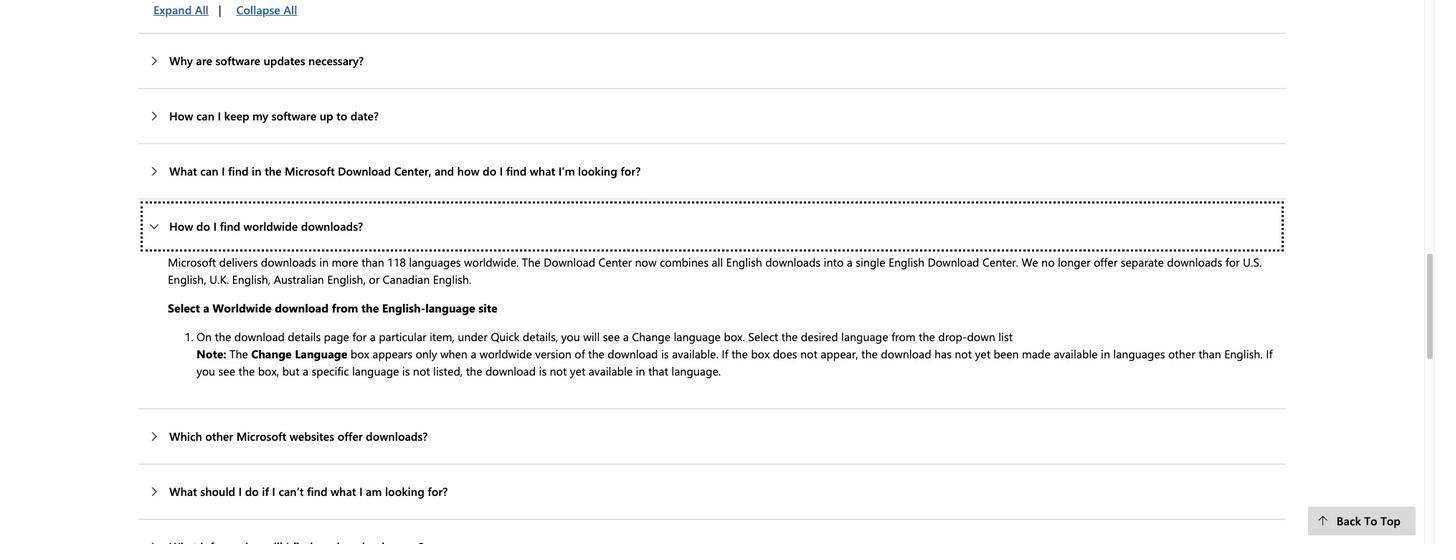Task type: vqa. For each thing, say whether or not it's contained in the screenshot.
the it, on the left bottom of page
no



Task type: describe. For each thing, give the bounding box(es) containing it.
the right the appear,
[[862, 346, 878, 361]]

all for collapse all
[[284, 2, 297, 17]]

what should i do if i can't find what i am looking for?
[[169, 484, 448, 499]]

australian
[[274, 272, 324, 287]]

1 horizontal spatial is
[[539, 364, 547, 379]]

2 horizontal spatial do
[[483, 163, 497, 178]]

i right if
[[272, 484, 276, 499]]

the right listed,
[[466, 364, 483, 379]]

in inside what can i find in the microsoft download center, and how do i find what i'm looking for? dropdown button
[[252, 163, 262, 178]]

group containing expand all
[[138, 0, 307, 24]]

on
[[197, 329, 212, 344]]

than inside box appears only when a worldwide version of the download is available. if the box does not appear, the download has not yet been made available in languages other than english. if you see the box, but a specific language is not listed, the download is not yet available in that language.
[[1199, 346, 1222, 361]]

made
[[1023, 346, 1051, 361]]

should
[[200, 484, 236, 499]]

the up does
[[782, 329, 798, 344]]

other inside dropdown button
[[205, 429, 233, 444]]

list
[[999, 329, 1013, 344]]

version
[[535, 346, 572, 361]]

u.k.
[[210, 272, 229, 287]]

desired
[[801, 329, 839, 344]]

0 horizontal spatial is
[[402, 364, 410, 379]]

find right how
[[506, 163, 527, 178]]

single
[[856, 254, 886, 270]]

downloads? for how do i find worldwide downloads?
[[301, 219, 363, 234]]

1 horizontal spatial change
[[632, 329, 671, 344]]

microsoft inside microsoft delivers downloads in more than 118 languages worldwide. the download center now combines all english downloads into a single english download center. we no longer offer separate downloads for u.s. english, u.k. english, australian english, or canadian english.
[[168, 254, 216, 270]]

combines
[[660, 254, 709, 270]]

quick
[[491, 329, 520, 344]]

1 vertical spatial for?
[[428, 484, 448, 499]]

what inside 'what should i do if i can't find what i am looking for?' dropdown button
[[331, 484, 356, 499]]

offer inside dropdown button
[[338, 429, 363, 444]]

on the download details page for a particular item, under quick details, you will see a change language box. select the desired language from the drop-down list
[[197, 329, 1013, 344]]

when
[[440, 346, 468, 361]]

box appears only when a worldwide version of the download is available. if the box does not appear, the download has not yet been made available in languages other than english. if you see the box, but a specific language is not listed, the download is not yet available in that language.
[[197, 346, 1273, 379]]

than inside microsoft delivers downloads in more than 118 languages worldwide. the download center now combines all english downloads into a single english download center. we no longer offer separate downloads for u.s. english, u.k. english, australian english, or canadian english.
[[362, 254, 384, 270]]

no
[[1042, 254, 1055, 270]]

language up available.
[[674, 329, 721, 344]]

1 vertical spatial from
[[892, 329, 916, 344]]

0 vertical spatial from
[[332, 300, 358, 315]]

the up has
[[919, 329, 936, 344]]

find right can't
[[307, 484, 328, 499]]

1 if from the left
[[722, 346, 729, 361]]

what can i find in the microsoft download center, and how do i find what i'm looking for?
[[169, 163, 641, 178]]

0 vertical spatial available
[[1054, 346, 1098, 361]]

are
[[196, 53, 212, 68]]

i down the "keep" at left top
[[222, 163, 225, 178]]

language up item,
[[426, 300, 476, 315]]

can for what
[[200, 163, 219, 178]]

the down or
[[362, 300, 379, 315]]

top
[[1381, 514, 1401, 529]]

that
[[649, 364, 669, 379]]

collapse all button
[[221, 0, 307, 24]]

2 english, from the left
[[232, 272, 271, 287]]

the inside dropdown button
[[265, 163, 282, 178]]

language
[[295, 346, 348, 361]]

1 horizontal spatial select
[[749, 329, 779, 344]]

0 horizontal spatial available
[[589, 364, 633, 379]]

languages inside box appears only when a worldwide version of the download is available. if the box does not appear, the download has not yet been made available in languages other than english. if you see the box, but a specific language is not listed, the download is not yet available in that language.
[[1114, 346, 1166, 361]]

a right will
[[623, 329, 629, 344]]

been
[[994, 346, 1019, 361]]

microsoft inside dropdown button
[[237, 429, 287, 444]]

a up appears
[[370, 329, 376, 344]]

details
[[288, 329, 321, 344]]

necessary?
[[309, 53, 364, 68]]

download down quick
[[486, 364, 536, 379]]

language.
[[672, 364, 721, 379]]

0 horizontal spatial do
[[196, 219, 210, 234]]

not down desired on the bottom of the page
[[801, 346, 818, 361]]

languages inside microsoft delivers downloads in more than 118 languages worldwide. the download center now combines all english downloads into a single english download center. we no longer offer separate downloads for u.s. english, u.k. english, australian english, or canadian english.
[[409, 254, 461, 270]]

in inside microsoft delivers downloads in more than 118 languages worldwide. the download center now combines all english downloads into a single english download center. we no longer offer separate downloads for u.s. english, u.k. english, australian english, or canadian english.
[[319, 254, 329, 270]]

we
[[1022, 254, 1039, 270]]

into
[[824, 254, 844, 270]]

or
[[369, 272, 380, 287]]

specific
[[312, 364, 349, 379]]

3 downloads from the left
[[1168, 254, 1223, 270]]

am
[[366, 484, 382, 499]]

language inside box appears only when a worldwide version of the download is available. if the box does not appear, the download has not yet been made available in languages other than english. if you see the box, but a specific language is not listed, the download is not yet available in that language.
[[352, 364, 399, 379]]

to
[[1365, 514, 1378, 529]]

english-
[[382, 300, 426, 315]]

1 horizontal spatial looking
[[578, 163, 618, 178]]

to
[[337, 108, 348, 123]]

0 vertical spatial yet
[[976, 346, 991, 361]]

site
[[479, 300, 498, 315]]

expand all button
[[138, 0, 219, 24]]

a inside microsoft delivers downloads in more than 118 languages worldwide. the download center now combines all english downloads into a single english download center. we no longer offer separate downloads for u.s. english, u.k. english, australian english, or canadian english.
[[847, 254, 853, 270]]

download up the that
[[608, 346, 658, 361]]

2 downloads from the left
[[766, 254, 821, 270]]

1 english, from the left
[[168, 272, 206, 287]]

what can i find in the microsoft download center, and how do i find what i'm looking for? button
[[138, 144, 1287, 199]]

if
[[262, 484, 269, 499]]

box.
[[724, 329, 746, 344]]

note:
[[197, 346, 226, 361]]

the right on
[[215, 329, 231, 344]]

has
[[935, 346, 952, 361]]

1 vertical spatial the
[[230, 346, 248, 361]]

which other microsoft websites offer downloads? button
[[138, 409, 1287, 464]]

which
[[169, 429, 202, 444]]

canadian
[[383, 272, 430, 287]]

1 box from the left
[[351, 346, 369, 361]]

select a worldwide download from the english-language site
[[168, 300, 498, 315]]

all
[[712, 254, 723, 270]]

u.s.
[[1244, 254, 1263, 270]]

not down drop-
[[955, 346, 972, 361]]

what for what should i do if i can't find what i am looking for?
[[169, 484, 197, 499]]

for inside microsoft delivers downloads in more than 118 languages worldwide. the download center now combines all english downloads into a single english download center. we no longer offer separate downloads for u.s. english, u.k. english, australian english, or canadian english.
[[1226, 254, 1240, 270]]

keep
[[224, 108, 249, 123]]

box,
[[258, 364, 279, 379]]

delivers
[[219, 254, 258, 270]]

1 horizontal spatial download
[[544, 254, 596, 270]]

details,
[[523, 329, 558, 344]]

and
[[435, 163, 454, 178]]

back to top link
[[1309, 507, 1416, 536]]

how do i find worldwide downloads?
[[169, 219, 363, 234]]

why
[[169, 53, 193, 68]]

of
[[575, 346, 585, 361]]

you inside box appears only when a worldwide version of the download is available. if the box does not appear, the download has not yet been made available in languages other than english. if you see the box, but a specific language is not listed, the download is not yet available in that language.
[[197, 364, 215, 379]]

english. inside microsoft delivers downloads in more than 118 languages worldwide. the download center now combines all english downloads into a single english download center. we no longer offer separate downloads for u.s. english, u.k. english, australian english, or canadian english.
[[433, 272, 472, 287]]

how can i keep my software up to date? button
[[138, 89, 1287, 143]]

updates
[[264, 53, 305, 68]]



Task type: locate. For each thing, give the bounding box(es) containing it.
downloads? inside dropdown button
[[366, 429, 428, 444]]

a right but
[[303, 364, 309, 379]]

0 horizontal spatial for?
[[428, 484, 448, 499]]

the down box.
[[732, 346, 748, 361]]

0 vertical spatial change
[[632, 329, 671, 344]]

a
[[847, 254, 853, 270], [203, 300, 209, 315], [370, 329, 376, 344], [623, 329, 629, 344], [471, 346, 477, 361], [303, 364, 309, 379]]

the left box,
[[239, 364, 255, 379]]

see inside box appears only when a worldwide version of the download is available. if the box does not appear, the download has not yet been made available in languages other than english. if you see the box, but a specific language is not listed, the download is not yet available in that language.
[[219, 364, 235, 379]]

microsoft
[[285, 163, 335, 178], [168, 254, 216, 270], [237, 429, 287, 444]]

2 horizontal spatial is
[[662, 346, 669, 361]]

drop-
[[939, 329, 968, 344]]

language up the appear,
[[842, 329, 889, 344]]

english
[[727, 254, 763, 270], [889, 254, 925, 270]]

1 horizontal spatial for?
[[621, 163, 641, 178]]

1 horizontal spatial the
[[522, 254, 541, 270]]

microsoft left websites
[[237, 429, 287, 444]]

websites
[[290, 429, 335, 444]]

how
[[169, 108, 193, 123], [169, 219, 193, 234]]

group
[[138, 0, 307, 24]]

you down the note:
[[197, 364, 215, 379]]

english right single
[[889, 254, 925, 270]]

1 horizontal spatial worldwide
[[480, 346, 532, 361]]

i right how
[[500, 163, 503, 178]]

downloads? up more
[[301, 219, 363, 234]]

for? right i'm
[[621, 163, 641, 178]]

0 vertical spatial microsoft
[[285, 163, 335, 178]]

yet down of
[[570, 364, 586, 379]]

for right page
[[353, 329, 367, 344]]

1 horizontal spatial english.
[[1225, 346, 1264, 361]]

2 box from the left
[[751, 346, 770, 361]]

0 vertical spatial languages
[[409, 254, 461, 270]]

1 horizontal spatial english,
[[232, 272, 271, 287]]

downloads? inside dropdown button
[[301, 219, 363, 234]]

which other microsoft websites offer downloads?
[[169, 429, 428, 444]]

date?
[[351, 108, 379, 123]]

0 horizontal spatial see
[[219, 364, 235, 379]]

english. inside box appears only when a worldwide version of the download is available. if the box does not appear, the download has not yet been made available in languages other than english. if you see the box, but a specific language is not listed, the download is not yet available in that language.
[[1225, 346, 1264, 361]]

0 horizontal spatial english,
[[168, 272, 206, 287]]

english, left u.k.
[[168, 272, 206, 287]]

|
[[219, 2, 221, 17]]

a up on
[[203, 300, 209, 315]]

worldwide inside dropdown button
[[244, 219, 298, 234]]

down
[[968, 329, 996, 344]]

1 vertical spatial other
[[205, 429, 233, 444]]

english, down delivers
[[232, 272, 271, 287]]

download
[[338, 163, 391, 178], [544, 254, 596, 270], [928, 254, 980, 270]]

all for expand all
[[195, 2, 209, 17]]

microsoft inside dropdown button
[[285, 163, 335, 178]]

in left the that
[[636, 364, 645, 379]]

download left has
[[881, 346, 932, 361]]

worldwide inside box appears only when a worldwide version of the download is available. if the box does not appear, the download has not yet been made available in languages other than english. if you see the box, but a specific language is not listed, the download is not yet available in that language.
[[480, 346, 532, 361]]

software inside dropdown button
[[216, 53, 261, 68]]

offer right longer in the right top of the page
[[1094, 254, 1118, 270]]

0 horizontal spatial languages
[[409, 254, 461, 270]]

1 vertical spatial languages
[[1114, 346, 1166, 361]]

i'm
[[559, 163, 575, 178]]

1 vertical spatial for
[[353, 329, 367, 344]]

worldwide
[[213, 300, 272, 315]]

1 vertical spatial microsoft
[[168, 254, 216, 270]]

1 horizontal spatial software
[[272, 108, 317, 123]]

0 vertical spatial can
[[196, 108, 215, 123]]

118
[[388, 254, 406, 270]]

1 horizontal spatial box
[[751, 346, 770, 361]]

0 vertical spatial select
[[168, 300, 200, 315]]

how can i keep my software up to date?
[[169, 108, 379, 123]]

up
[[320, 108, 333, 123]]

worldwide up delivers
[[244, 219, 298, 234]]

2 all from the left
[[284, 2, 297, 17]]

0 vertical spatial you
[[562, 329, 580, 344]]

looking right am on the bottom left of the page
[[385, 484, 425, 499]]

1 horizontal spatial yet
[[976, 346, 991, 361]]

item,
[[430, 329, 455, 344]]

for left u.s. at top right
[[1226, 254, 1240, 270]]

0 vertical spatial than
[[362, 254, 384, 270]]

center,
[[394, 163, 432, 178]]

english,
[[168, 272, 206, 287], [232, 272, 271, 287], [327, 272, 366, 287]]

now
[[635, 254, 657, 270]]

0 vertical spatial what
[[530, 163, 556, 178]]

software left the up
[[272, 108, 317, 123]]

0 horizontal spatial what
[[331, 484, 356, 499]]

0 horizontal spatial software
[[216, 53, 261, 68]]

2 how from the top
[[169, 219, 193, 234]]

change up box,
[[251, 346, 292, 361]]

1 how from the top
[[169, 108, 193, 123]]

can
[[196, 108, 215, 123], [200, 163, 219, 178]]

do right how
[[483, 163, 497, 178]]

can for how
[[196, 108, 215, 123]]

the
[[522, 254, 541, 270], [230, 346, 248, 361]]

you
[[562, 329, 580, 344], [197, 364, 215, 379]]

1 vertical spatial what
[[331, 484, 356, 499]]

the right the note:
[[230, 346, 248, 361]]

listed,
[[433, 364, 463, 379]]

1 horizontal spatial downloads
[[766, 254, 821, 270]]

download left center. on the right top of page
[[928, 254, 980, 270]]

i left am on the bottom left of the page
[[359, 484, 363, 499]]

appear,
[[821, 346, 859, 361]]

appears
[[373, 346, 413, 361]]

what
[[169, 163, 197, 178], [169, 484, 197, 499]]

find down the "keep" at left top
[[228, 163, 249, 178]]

all
[[195, 2, 209, 17], [284, 2, 297, 17]]

the right of
[[588, 346, 605, 361]]

0 vertical spatial for?
[[621, 163, 641, 178]]

see right will
[[603, 329, 620, 344]]

can inside what can i find in the microsoft download center, and how do i find what i'm looking for? dropdown button
[[200, 163, 219, 178]]

2 horizontal spatial downloads
[[1168, 254, 1223, 270]]

microsoft down the up
[[285, 163, 335, 178]]

software inside dropdown button
[[272, 108, 317, 123]]

1 all from the left
[[195, 2, 209, 17]]

0 horizontal spatial if
[[722, 346, 729, 361]]

more
[[332, 254, 359, 270]]

what should i do if i can't find what i am looking for? button
[[138, 465, 1287, 519]]

all left |
[[195, 2, 209, 17]]

1 horizontal spatial downloads?
[[366, 429, 428, 444]]

0 horizontal spatial the
[[230, 346, 248, 361]]

the right worldwide.
[[522, 254, 541, 270]]

what left am on the bottom left of the page
[[331, 484, 356, 499]]

for? right am on the bottom left of the page
[[428, 484, 448, 499]]

is down appears
[[402, 364, 410, 379]]

does
[[773, 346, 798, 361]]

how do i find worldwide downloads? button
[[138, 199, 1287, 254]]

what inside what can i find in the microsoft download center, and how do i find what i'm looking for? dropdown button
[[530, 163, 556, 178]]

worldwide
[[244, 219, 298, 234], [480, 346, 532, 361]]

software
[[216, 53, 261, 68], [272, 108, 317, 123]]

1 horizontal spatial you
[[562, 329, 580, 344]]

1 horizontal spatial do
[[245, 484, 259, 499]]

how for how can i keep my software up to date?
[[169, 108, 193, 123]]

downloads? for which other microsoft websites offer downloads?
[[366, 429, 428, 444]]

looking right i'm
[[578, 163, 618, 178]]

1 horizontal spatial if
[[1267, 346, 1273, 361]]

the
[[265, 163, 282, 178], [362, 300, 379, 315], [215, 329, 231, 344], [782, 329, 798, 344], [919, 329, 936, 344], [588, 346, 605, 361], [732, 346, 748, 361], [862, 346, 878, 361], [239, 364, 255, 379], [466, 364, 483, 379]]

1 downloads from the left
[[261, 254, 316, 270]]

1 horizontal spatial languages
[[1114, 346, 1166, 361]]

0 vertical spatial looking
[[578, 163, 618, 178]]

you up of
[[562, 329, 580, 344]]

the down how can i keep my software up to date?
[[265, 163, 282, 178]]

i up u.k.
[[213, 219, 217, 234]]

0 horizontal spatial other
[[205, 429, 233, 444]]

0 horizontal spatial downloads?
[[301, 219, 363, 234]]

can inside how can i keep my software up to date? dropdown button
[[196, 108, 215, 123]]

0 vertical spatial other
[[1169, 346, 1196, 361]]

0 horizontal spatial select
[[168, 300, 200, 315]]

in down my
[[252, 163, 262, 178]]

select up on
[[168, 300, 200, 315]]

1 horizontal spatial other
[[1169, 346, 1196, 361]]

other inside box appears only when a worldwide version of the download is available. if the box does not appear, the download has not yet been made available in languages other than english. if you see the box, but a specific language is not listed, the download is not yet available in that language.
[[1169, 346, 1196, 361]]

3 english, from the left
[[327, 272, 366, 287]]

2 what from the top
[[169, 484, 197, 499]]

the inside microsoft delivers downloads in more than 118 languages worldwide. the download center now combines all english downloads into a single english download center. we no longer offer separate downloads for u.s. english, u.k. english, australian english, or canadian english.
[[522, 254, 541, 270]]

for
[[1226, 254, 1240, 270], [353, 329, 367, 344]]

change up the that
[[632, 329, 671, 344]]

in left more
[[319, 254, 329, 270]]

1 vertical spatial offer
[[338, 429, 363, 444]]

0 vertical spatial see
[[603, 329, 620, 344]]

expand
[[154, 2, 192, 17]]

0 vertical spatial english.
[[433, 272, 472, 287]]

box
[[351, 346, 369, 361], [751, 346, 770, 361]]

1 vertical spatial available
[[589, 364, 633, 379]]

1 vertical spatial what
[[169, 484, 197, 499]]

1 vertical spatial you
[[197, 364, 215, 379]]

a right the into
[[847, 254, 853, 270]]

downloads
[[261, 254, 316, 270], [766, 254, 821, 270], [1168, 254, 1223, 270]]

how for how do i find worldwide downloads?
[[169, 219, 193, 234]]

do
[[483, 163, 497, 178], [196, 219, 210, 234], [245, 484, 259, 499]]

1 vertical spatial looking
[[385, 484, 425, 499]]

1 vertical spatial see
[[219, 364, 235, 379]]

2 horizontal spatial download
[[928, 254, 980, 270]]

0 horizontal spatial for
[[353, 329, 367, 344]]

1 vertical spatial worldwide
[[480, 346, 532, 361]]

offer inside microsoft delivers downloads in more than 118 languages worldwide. the download center now combines all english downloads into a single english download center. we no longer offer separate downloads for u.s. english, u.k. english, australian english, or canadian english.
[[1094, 254, 1118, 270]]

yet down 'down'
[[976, 346, 991, 361]]

from up page
[[332, 300, 358, 315]]

1 vertical spatial change
[[251, 346, 292, 361]]

download left center,
[[338, 163, 391, 178]]

in right the made at right
[[1101, 346, 1111, 361]]

expand all
[[154, 2, 209, 17]]

yet
[[976, 346, 991, 361], [570, 364, 586, 379]]

1 vertical spatial software
[[272, 108, 317, 123]]

longer
[[1058, 254, 1091, 270]]

2 if from the left
[[1267, 346, 1273, 361]]

0 vertical spatial how
[[169, 108, 193, 123]]

note: the change language
[[197, 346, 348, 361]]

i left the "keep" at left top
[[218, 108, 221, 123]]

language down appears
[[352, 364, 399, 379]]

see down the note:
[[219, 364, 235, 379]]

1 horizontal spatial offer
[[1094, 254, 1118, 270]]

1 horizontal spatial english
[[889, 254, 925, 270]]

what for what can i find in the microsoft download center, and how do i find what i'm looking for?
[[169, 163, 197, 178]]

1 vertical spatial yet
[[570, 364, 586, 379]]

back
[[1337, 514, 1362, 529]]

english, down more
[[327, 272, 366, 287]]

find up delivers
[[220, 219, 240, 234]]

will
[[583, 329, 600, 344]]

do left if
[[245, 484, 259, 499]]

is down version at bottom
[[539, 364, 547, 379]]

0 horizontal spatial download
[[338, 163, 391, 178]]

0 horizontal spatial change
[[251, 346, 292, 361]]

0 vertical spatial downloads?
[[301, 219, 363, 234]]

looking
[[578, 163, 618, 178], [385, 484, 425, 499]]

only
[[416, 346, 437, 361]]

not
[[801, 346, 818, 361], [955, 346, 972, 361], [413, 364, 430, 379], [550, 364, 567, 379]]

why are software updates necessary?
[[169, 53, 364, 68]]

0 horizontal spatial english
[[727, 254, 763, 270]]

what left i'm
[[530, 163, 556, 178]]

from
[[332, 300, 358, 315], [892, 329, 916, 344]]

2 english from the left
[[889, 254, 925, 270]]

i right should
[[239, 484, 242, 499]]

box left does
[[751, 346, 770, 361]]

available.
[[672, 346, 719, 361]]

0 horizontal spatial looking
[[385, 484, 425, 499]]

download up note: the change language
[[234, 329, 285, 344]]

for?
[[621, 163, 641, 178], [428, 484, 448, 499]]

1 vertical spatial select
[[749, 329, 779, 344]]

downloads? up am on the bottom left of the page
[[366, 429, 428, 444]]

0 horizontal spatial downloads
[[261, 254, 316, 270]]

microsoft delivers downloads in more than 118 languages worldwide. the download center now combines all english downloads into a single english download center. we no longer offer separate downloads for u.s. english, u.k. english, australian english, or canadian english.
[[168, 254, 1263, 287]]

0 vertical spatial the
[[522, 254, 541, 270]]

0 horizontal spatial english.
[[433, 272, 472, 287]]

can't
[[279, 484, 304, 499]]

1 english from the left
[[727, 254, 763, 270]]

page
[[324, 329, 349, 344]]

downloads left the into
[[766, 254, 821, 270]]

1 what from the top
[[169, 163, 197, 178]]

0 vertical spatial offer
[[1094, 254, 1118, 270]]

downloads?
[[301, 219, 363, 234], [366, 429, 428, 444]]

download inside dropdown button
[[338, 163, 391, 178]]

0 horizontal spatial worldwide
[[244, 219, 298, 234]]

1 vertical spatial can
[[200, 163, 219, 178]]

0 horizontal spatial than
[[362, 254, 384, 270]]

offer right websites
[[338, 429, 363, 444]]

english right all
[[727, 254, 763, 270]]

software right are
[[216, 53, 261, 68]]

0 horizontal spatial offer
[[338, 429, 363, 444]]

why are software updates necessary? button
[[138, 33, 1287, 88]]

1 vertical spatial than
[[1199, 346, 1222, 361]]

under
[[458, 329, 488, 344]]

0 vertical spatial what
[[169, 163, 197, 178]]

0 horizontal spatial you
[[197, 364, 215, 379]]

collapse all
[[237, 2, 297, 17]]

back to top
[[1337, 514, 1401, 529]]

download left "center"
[[544, 254, 596, 270]]

available down on the download details page for a particular item, under quick details, you will see a change language box. select the desired language from the drop-down list
[[589, 364, 633, 379]]

box left appears
[[351, 346, 369, 361]]

0 vertical spatial software
[[216, 53, 261, 68]]

language
[[426, 300, 476, 315], [674, 329, 721, 344], [842, 329, 889, 344], [352, 364, 399, 379]]

from left drop-
[[892, 329, 916, 344]]

1 horizontal spatial all
[[284, 2, 297, 17]]

1 vertical spatial do
[[196, 219, 210, 234]]

not down only
[[413, 364, 430, 379]]

download up "details"
[[275, 300, 329, 315]]

all right collapse
[[284, 2, 297, 17]]

center.
[[983, 254, 1019, 270]]

worldwide down quick
[[480, 346, 532, 361]]

0 horizontal spatial yet
[[570, 364, 586, 379]]

is up the that
[[662, 346, 669, 361]]

select up does
[[749, 329, 779, 344]]

1 horizontal spatial for
[[1226, 254, 1240, 270]]

2 vertical spatial microsoft
[[237, 429, 287, 444]]

separate
[[1121, 254, 1165, 270]]

do up u.k.
[[196, 219, 210, 234]]

not down version at bottom
[[550, 364, 567, 379]]

how
[[458, 163, 480, 178]]

1 horizontal spatial see
[[603, 329, 620, 344]]

available right the made at right
[[1054, 346, 1098, 361]]

in
[[252, 163, 262, 178], [319, 254, 329, 270], [1101, 346, 1111, 361], [636, 364, 645, 379]]

1 vertical spatial english.
[[1225, 346, 1264, 361]]

a down under on the bottom left of page
[[471, 346, 477, 361]]

center
[[599, 254, 632, 270]]

microsoft up u.k.
[[168, 254, 216, 270]]

particular
[[379, 329, 427, 344]]

0 vertical spatial worldwide
[[244, 219, 298, 234]]

languages
[[409, 254, 461, 270], [1114, 346, 1166, 361]]

english.
[[433, 272, 472, 287], [1225, 346, 1264, 361]]

0 vertical spatial do
[[483, 163, 497, 178]]

2 vertical spatial do
[[245, 484, 259, 499]]

my
[[253, 108, 269, 123]]

downloads up "australian"
[[261, 254, 316, 270]]

downloads right the separate at the right top of the page
[[1168, 254, 1223, 270]]

worldwide.
[[464, 254, 519, 270]]

collapse
[[237, 2, 280, 17]]



